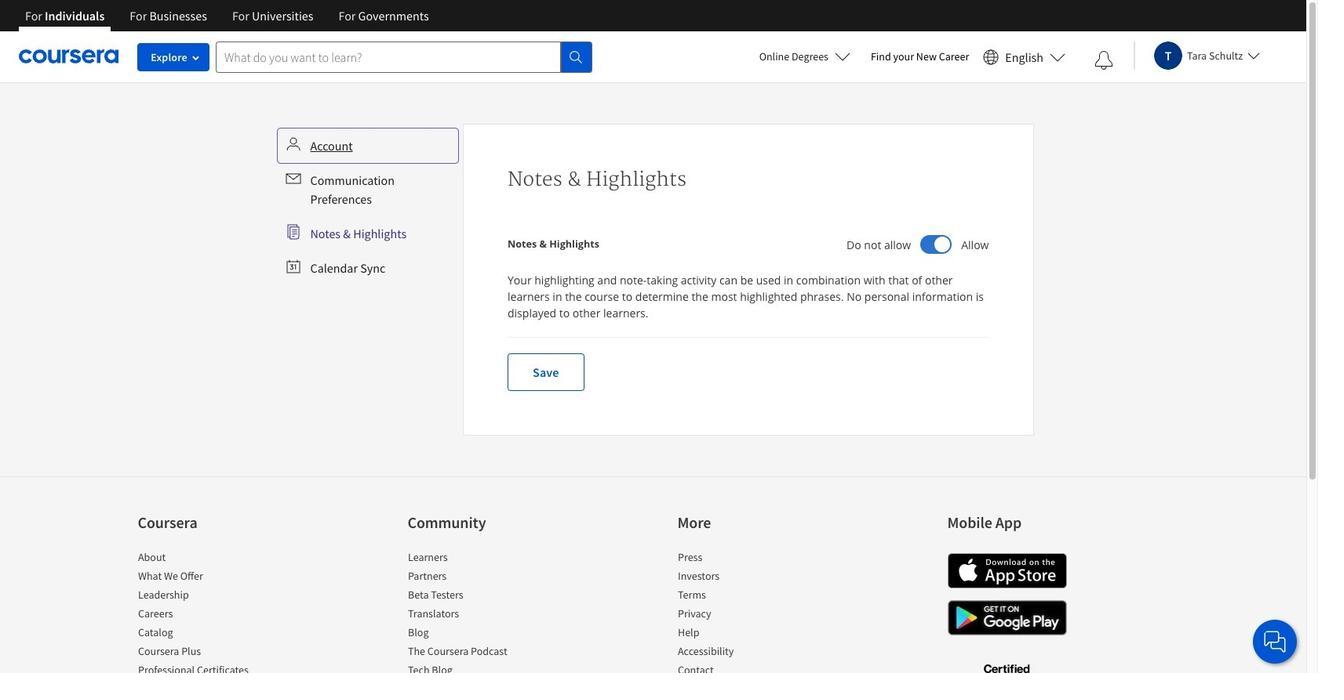 Task type: locate. For each thing, give the bounding box(es) containing it.
list
[[138, 550, 271, 674], [408, 550, 541, 674], [677, 550, 811, 674]]

banner navigation
[[13, 0, 441, 43]]

coursera image
[[19, 44, 118, 69]]

2 horizontal spatial list
[[677, 550, 811, 674]]

0 horizontal spatial list
[[138, 550, 271, 674]]

get it on google play image
[[947, 601, 1067, 636]]

None search field
[[216, 41, 592, 73]]

2 list from the left
[[408, 550, 541, 674]]

notes & highlights image
[[935, 237, 950, 253]]

1 horizontal spatial list
[[408, 550, 541, 674]]

list item
[[138, 550, 271, 569], [408, 550, 541, 569], [677, 550, 811, 569], [138, 569, 271, 588], [408, 569, 541, 588], [677, 569, 811, 588], [138, 588, 271, 606], [408, 588, 541, 606], [677, 588, 811, 606], [138, 606, 271, 625], [408, 606, 541, 625], [677, 606, 811, 625], [138, 625, 271, 644], [408, 625, 541, 644], [677, 625, 811, 644], [138, 644, 271, 663], [408, 644, 541, 663], [677, 644, 811, 663], [138, 663, 271, 674], [408, 663, 541, 674], [677, 663, 811, 674]]

menu
[[279, 130, 457, 284]]



Task type: vqa. For each thing, say whether or not it's contained in the screenshot.
the create to the right
no



Task type: describe. For each thing, give the bounding box(es) containing it.
allow notes & highlights element
[[508, 233, 599, 257]]

3 list from the left
[[677, 550, 811, 674]]

notes & highlights switch
[[920, 235, 952, 254]]

1 list from the left
[[138, 550, 271, 674]]

What do you want to learn? text field
[[216, 41, 561, 73]]

logo of certified b corporation image
[[974, 656, 1039, 674]]

download on the app store image
[[947, 554, 1067, 589]]



